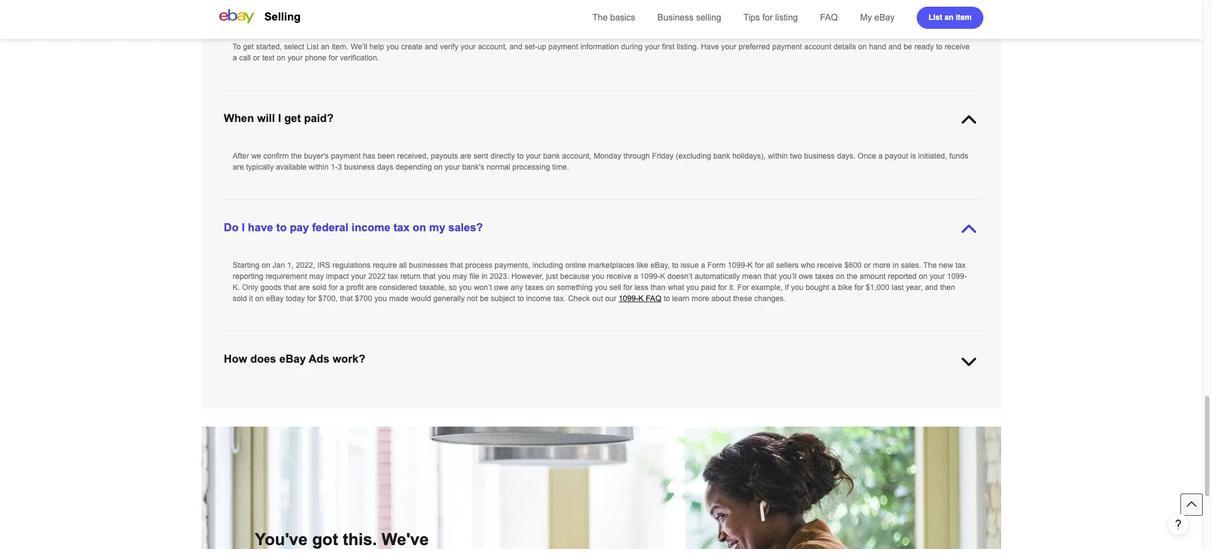 Task type: describe. For each thing, give the bounding box(es) containing it.
2022
[[368, 272, 386, 281]]

the inside starting on jan 1, 2022, irs regulations require all businesses that process payments, including online marketplaces like ebay, to issue a form 1099-k for all sellers who receive $600 or more in sales. the new tax reporting requirement may impact your 2022 tax return that you may file in 2023. however, just because you receive a 1099-k doesn't automatically mean that you'll owe taxes on the amount reported on your 1099- k. only goods that are sold for a profit are considered taxable, so you won't owe any taxes on something you sell for less than what you paid for it. for example, if you bought a bike for $1,000 last year, and then sold it on ebay today for $700, that $700 you made would generally not be subject to income tax. check out our
[[923, 261, 937, 270]]

normal
[[487, 163, 510, 172]]

when will i get paid?
[[224, 112, 334, 124]]

can
[[268, 393, 280, 402]]

hand
[[869, 42, 886, 51]]

2 horizontal spatial payment
[[772, 42, 802, 51]]

that down businesses
[[423, 272, 436, 281]]

about
[[712, 294, 731, 303]]

you've
[[255, 531, 308, 549]]

new
[[939, 261, 953, 270]]

taxable,
[[419, 283, 447, 292]]

friday
[[652, 152, 674, 160]]

time.
[[552, 163, 569, 172]]

we'll
[[351, 42, 367, 51]]

create inside ebay ads can help you build your business on ebay with effective advertising tools that create a meaningful connection between you and ebay's global community of passionate buyers - and help you sell your items faster. stand out among billions of listings on ebay by putting your items in front of interested buyers no matter the size of your budget.
[[534, 393, 555, 402]]

selling
[[264, 11, 301, 23]]

learn more link
[[697, 404, 737, 413]]

on left jan
[[262, 261, 270, 270]]

profit
[[346, 283, 364, 292]]

$1,000
[[866, 283, 890, 292]]

this.
[[343, 531, 377, 549]]

of down tools
[[508, 404, 515, 413]]

account?
[[325, 3, 374, 15]]

are up the today
[[299, 283, 310, 292]]

0 vertical spatial within
[[768, 152, 788, 160]]

file
[[469, 272, 479, 281]]

that up example,
[[764, 272, 777, 281]]

payments,
[[495, 261, 530, 270]]

been
[[378, 152, 395, 160]]

you right $700
[[374, 294, 387, 303]]

not
[[467, 294, 478, 303]]

0 horizontal spatial sold
[[233, 294, 247, 303]]

1 all from the left
[[399, 261, 407, 270]]

1099- down less
[[619, 294, 639, 303]]

when
[[224, 112, 254, 124]]

to inside to get started, select list an item. we'll help you create and verify your account, and set-up payment information during your first listing. have your preferred payment account details on hand and be ready to receive a call or text on your phone for verification.
[[936, 42, 943, 51]]

just
[[546, 272, 558, 281]]

more inside starting on jan 1, 2022, irs regulations require all businesses that process payments, including online marketplaces like ebay, to issue a form 1099-k for all sellers who receive $600 or more in sales. the new tax reporting requirement may impact your 2022 tax return that you may file in 2023. however, just because you receive a 1099-k doesn't automatically mean that you'll owe taxes on the amount reported on your 1099- k. only goods that are sold for a profit are considered taxable, so you won't owe any taxes on something you sell for less than what you paid for it. for example, if you bought a bike for $1,000 last year, and then sold it on ebay today for $700, that $700 you made would generally not be subject to income tax. check out our
[[873, 261, 891, 270]]

0 vertical spatial tax
[[394, 222, 410, 234]]

ebay right does
[[279, 353, 306, 365]]

last
[[892, 283, 904, 292]]

and right -
[[872, 393, 885, 402]]

for down impact
[[329, 283, 338, 292]]

tips for listing link
[[743, 13, 798, 22]]

are up bank's
[[460, 152, 471, 160]]

0 horizontal spatial faq
[[646, 294, 661, 303]]

budget.
[[669, 404, 695, 413]]

paid?
[[304, 112, 334, 124]]

after
[[233, 152, 249, 160]]

a left bike
[[832, 283, 836, 292]]

received,
[[397, 152, 429, 160]]

sell inside ebay ads can help you build your business on ebay with effective advertising tools that create a meaningful connection between you and ebay's global community of passionate buyers - and help you sell your items faster. stand out among billions of listings on ebay by putting your items in front of interested buyers no matter the size of your budget.
[[919, 393, 930, 402]]

you up our
[[595, 283, 607, 292]]

reported
[[888, 272, 917, 281]]

of left listings
[[343, 404, 350, 413]]

to left learn
[[664, 294, 670, 303]]

sales?
[[448, 222, 483, 234]]

size
[[627, 404, 641, 413]]

faq link
[[820, 13, 838, 22]]

selling
[[696, 13, 721, 22]]

1099- up mean
[[728, 261, 748, 270]]

no
[[579, 404, 587, 413]]

on up bike
[[836, 272, 845, 281]]

.
[[737, 404, 739, 413]]

how for how do i create an account?
[[224, 3, 247, 15]]

0 vertical spatial create
[[273, 3, 306, 15]]

the basics link
[[592, 13, 635, 22]]

that down requirement
[[284, 283, 297, 292]]

for left less
[[623, 283, 632, 292]]

changes.
[[754, 294, 786, 303]]

to left pay on the top left
[[276, 222, 287, 234]]

in inside ebay ads can help you build your business on ebay with effective advertising tools that create a meaningful connection between you and ebay's global community of passionate buyers - and help you sell your items faster. stand out among billions of listings on ebay by putting your items in front of interested buyers no matter the size of your budget.
[[482, 404, 489, 413]]

on right text
[[277, 53, 285, 62]]

1 vertical spatial tax
[[955, 261, 966, 270]]

available
[[276, 163, 307, 172]]

on left with
[[383, 393, 391, 402]]

a inside ebay ads can help you build your business on ebay with effective advertising tools that create a meaningful connection between you and ebay's global community of passionate buyers - and help you sell your items faster. stand out among billions of listings on ebay by putting your items in front of interested buyers no matter the size of your budget.
[[558, 393, 562, 402]]

$600
[[844, 261, 862, 270]]

paid
[[701, 283, 716, 292]]

issue
[[681, 261, 699, 270]]

how does ebay ads work?
[[224, 353, 365, 365]]

more
[[719, 404, 737, 413]]

jan
[[272, 261, 285, 270]]

and inside starting on jan 1, 2022, irs regulations require all businesses that process payments, including online marketplaces like ebay, to issue a form 1099-k for all sellers who receive $600 or more in sales. the new tax reporting requirement may impact your 2022 tax return that you may file in 2023. however, just because you receive a 1099-k doesn't automatically mean that you'll owe taxes on the amount reported on your 1099- k. only goods that are sold for a profit are considered taxable, so you won't owe any taxes on something you sell for less than what you paid for it. for example, if you bought a bike for $1,000 last year, and then sold it on ebay today for $700, that $700 you made would generally not be subject to income tax. check out our
[[925, 283, 938, 292]]

require
[[373, 261, 397, 270]]

irs
[[317, 261, 330, 270]]

create inside to get started, select list an item. we'll help you create and verify your account, and set-up payment information during your first listing. have your preferred payment account details on hand and be ready to receive a call or text on your phone for verification.
[[401, 42, 423, 51]]

ebay,
[[651, 261, 670, 270]]

who
[[801, 261, 815, 270]]

1099- down the like at the top right of the page
[[640, 272, 660, 281]]

on down just
[[546, 283, 555, 292]]

days.
[[837, 152, 856, 160]]

of right community
[[793, 393, 800, 402]]

through
[[624, 152, 650, 160]]

0 vertical spatial in
[[893, 261, 899, 270]]

2 all from the left
[[766, 261, 774, 270]]

bought
[[806, 283, 830, 292]]

payout
[[885, 152, 908, 160]]

does
[[250, 353, 276, 365]]

generally
[[433, 294, 465, 303]]

subject
[[491, 294, 515, 303]]

and left the verify
[[425, 42, 438, 51]]

ebay inside starting on jan 1, 2022, irs regulations require all businesses that process payments, including online marketplaces like ebay, to issue a form 1099-k for all sellers who receive $600 or more in sales. the new tax reporting requirement may impact your 2022 tax return that you may file in 2023. however, just because you receive a 1099-k doesn't automatically mean that you'll owe taxes on the amount reported on your 1099- k. only goods that are sold for a profit are considered taxable, so you won't owe any taxes on something you sell for less than what you paid for it. for example, if you bought a bike for $1,000 last year, and then sold it on ebay today for $700, that $700 you made would generally not be subject to income tax. check out our
[[266, 294, 284, 303]]

on left my
[[413, 222, 426, 234]]

to down any
[[518, 294, 524, 303]]

holidays),
[[732, 152, 766, 160]]

1 horizontal spatial payment
[[548, 42, 578, 51]]

have
[[248, 222, 273, 234]]

for right the today
[[307, 294, 316, 303]]

text
[[262, 53, 275, 62]]

you up budget.
[[676, 393, 688, 402]]

the inside after we confirm the buyer's payment has been received, payouts are sent directly to your bank account, monday through friday (excluding bank holidays), within two business days. once a payout is initiated, funds are typically available within 1-3 business days depending on your bank's normal processing time.
[[291, 152, 302, 160]]

by
[[409, 404, 417, 413]]

0 horizontal spatial owe
[[494, 283, 508, 292]]

list inside to get started, select list an item. we'll help you create and verify your account, and set-up payment information during your first listing. have your preferred payment account details on hand and be ready to receive a call or text on your phone for verification.
[[307, 42, 319, 51]]

global
[[731, 393, 751, 402]]

be inside to get started, select list an item. we'll help you create and verify your account, and set-up payment information during your first listing. have your preferred payment account details on hand and be ready to receive a call or text on your phone for verification.
[[904, 42, 912, 51]]

payment inside after we confirm the buyer's payment has been received, payouts are sent directly to your bank account, monday through friday (excluding bank holidays), within two business days. once a payout is initiated, funds are typically available within 1-3 business days depending on your bank's normal processing time.
[[331, 152, 361, 160]]

1 vertical spatial in
[[482, 272, 488, 281]]

connection
[[604, 393, 642, 402]]

marketplaces
[[588, 261, 635, 270]]

faster.
[[233, 404, 254, 413]]

learn more .
[[697, 404, 739, 413]]

have
[[701, 42, 719, 51]]

0 horizontal spatial i
[[242, 222, 245, 234]]

3
[[338, 163, 342, 172]]

2 horizontal spatial help
[[887, 393, 902, 402]]

you right the if
[[791, 283, 804, 292]]

you up among
[[299, 393, 312, 402]]

would
[[411, 294, 431, 303]]

tips
[[743, 13, 760, 22]]

1 horizontal spatial owe
[[799, 272, 813, 281]]

any
[[511, 283, 523, 292]]

for inside to get started, select list an item. we'll help you create and verify your account, and set-up payment information during your first listing. have your preferred payment account details on hand and be ready to receive a call or text on your phone for verification.
[[329, 53, 338, 62]]

and right the hand
[[889, 42, 902, 51]]

you right so
[[459, 283, 472, 292]]

for up mean
[[755, 261, 764, 270]]

a down impact
[[340, 283, 344, 292]]

(excluding
[[676, 152, 711, 160]]

you up 1099-k faq to learn more about these changes.
[[686, 283, 699, 292]]

businesses
[[409, 261, 448, 270]]

call
[[239, 53, 251, 62]]

business inside ebay ads can help you build your business on ebay with effective advertising tools that create a meaningful connection between you and ebay's global community of passionate buyers - and help you sell your items faster. stand out among billions of listings on ebay by putting your items in front of interested buyers no matter the size of your budget.
[[350, 393, 380, 402]]

0 vertical spatial business
[[804, 152, 835, 160]]

payouts
[[431, 152, 458, 160]]

0 horizontal spatial items
[[462, 404, 480, 413]]

2 bank from the left
[[713, 152, 730, 160]]

out inside ebay ads can help you build your business on ebay with effective advertising tools that create a meaningful connection between you and ebay's global community of passionate buyers - and help you sell your items faster. stand out among billions of listings on ebay by putting your items in front of interested buyers no matter the size of your budget.
[[278, 404, 289, 413]]

1 vertical spatial buyers
[[553, 404, 577, 413]]

to inside after we confirm the buyer's payment has been received, payouts are sent directly to your bank account, monday through friday (excluding bank holidays), within two business days. once a payout is initiated, funds are typically available within 1-3 business days depending on your bank's normal processing time.
[[517, 152, 524, 160]]

1 horizontal spatial taxes
[[815, 272, 834, 281]]

is
[[910, 152, 916, 160]]

1099- up then
[[947, 272, 967, 281]]

2 vertical spatial tax
[[388, 272, 398, 281]]

are down 'after'
[[233, 163, 244, 172]]

that down profit
[[340, 294, 353, 303]]

listing.
[[677, 42, 699, 51]]

the inside ebay ads can help you build your business on ebay with effective advertising tools that create a meaningful connection between you and ebay's global community of passionate buyers - and help you sell your items faster. stand out among billions of listings on ebay by putting your items in front of interested buyers no matter the size of your budget.
[[614, 404, 625, 413]]

depending
[[396, 163, 432, 172]]

or inside starting on jan 1, 2022, irs regulations require all businesses that process payments, including online marketplaces like ebay, to issue a form 1099-k for all sellers who receive $600 or more in sales. the new tax reporting requirement may impact your 2022 tax return that you may file in 2023. however, just because you receive a 1099-k doesn't automatically mean that you'll owe taxes on the amount reported on your 1099- k. only goods that are sold for a profit are considered taxable, so you won't owe any taxes on something you sell for less than what you paid for it. for example, if you bought a bike for $1,000 last year, and then sold it on ebay today for $700, that $700 you made would generally not be subject to income tax. check out our
[[864, 261, 871, 270]]

0 horizontal spatial income
[[352, 222, 390, 234]]

interested
[[517, 404, 551, 413]]

community
[[754, 393, 791, 402]]

our
[[605, 294, 616, 303]]

are down 2022
[[366, 283, 377, 292]]

process
[[465, 261, 492, 270]]



Task type: locate. For each thing, give the bounding box(es) containing it.
the inside starting on jan 1, 2022, irs regulations require all businesses that process payments, including online marketplaces like ebay, to issue a form 1099-k for all sellers who receive $600 or more in sales. the new tax reporting requirement may impact your 2022 tax return that you may file in 2023. however, just because you receive a 1099-k doesn't automatically mean that you'll owe taxes on the amount reported on your 1099- k. only goods that are sold for a profit are considered taxable, so you won't owe any taxes on something you sell for less than what you paid for it. for example, if you bought a bike for $1,000 last year, and then sold it on ebay today for $700, that $700 you made would generally not be subject to income tax. check out our
[[847, 272, 858, 281]]

0 horizontal spatial out
[[278, 404, 289, 413]]

2 vertical spatial create
[[534, 393, 555, 402]]

0 horizontal spatial more
[[692, 294, 709, 303]]

a inside to get started, select list an item. we'll help you create and verify your account, and set-up payment information during your first listing. have your preferred payment account details on hand and be ready to receive a call or text on your phone for verification.
[[233, 53, 237, 62]]

reporting
[[233, 272, 263, 281]]

sold
[[312, 283, 326, 292], [233, 294, 247, 303]]

get left paid? at left top
[[284, 112, 301, 124]]

0 vertical spatial list
[[929, 12, 942, 21]]

0 vertical spatial sold
[[312, 283, 326, 292]]

taxes down however, at left
[[525, 283, 544, 292]]

0 vertical spatial items
[[950, 393, 968, 402]]

1 vertical spatial account,
[[562, 152, 592, 160]]

2 horizontal spatial receive
[[945, 42, 970, 51]]

the left basics on the top
[[592, 13, 608, 22]]

you inside to get started, select list an item. we'll help you create and verify your account, and set-up payment information during your first listing. have your preferred payment account details on hand and be ready to receive a call or text on your phone for verification.
[[386, 42, 399, 51]]

faq up account
[[820, 13, 838, 22]]

and left then
[[925, 283, 938, 292]]

that left process
[[450, 261, 463, 270]]

that up interested
[[519, 393, 532, 402]]

account, inside to get started, select list an item. we'll help you create and verify your account, and set-up payment information during your first listing. have your preferred payment account details on hand and be ready to receive a call or text on your phone for verification.
[[478, 42, 507, 51]]

0 vertical spatial more
[[873, 261, 891, 270]]

because
[[560, 272, 590, 281]]

receive inside to get started, select list an item. we'll help you create and verify your account, and set-up payment information during your first listing. have your preferred payment account details on hand and be ready to receive a call or text on your phone for verification.
[[945, 42, 970, 51]]

account, left set-
[[478, 42, 507, 51]]

sold up $700,
[[312, 283, 326, 292]]

create left the verify
[[401, 42, 423, 51]]

out inside starting on jan 1, 2022, irs regulations require all businesses that process payments, including online marketplaces like ebay, to issue a form 1099-k for all sellers who receive $600 or more in sales. the new tax reporting requirement may impact your 2022 tax return that you may file in 2023. however, just because you receive a 1099-k doesn't automatically mean that you'll owe taxes on the amount reported on your 1099- k. only goods that are sold for a profit are considered taxable, so you won't owe any taxes on something you sell for less than what you paid for it. for example, if you bought a bike for $1,000 last year, and then sold it on ebay today for $700, that $700 you made would generally not be subject to income tax. check out our
[[592, 294, 603, 303]]

it.
[[729, 283, 735, 292]]

all left sellers
[[766, 261, 774, 270]]

won't
[[474, 283, 492, 292]]

help, opens dialogs image
[[1173, 520, 1184, 531]]

that inside ebay ads can help you build your business on ebay with effective advertising tools that create a meaningful connection between you and ebay's global community of passionate buyers - and help you sell your items faster. stand out among billions of listings on ebay by putting your items in front of interested buyers no matter the size of your budget.
[[519, 393, 532, 402]]

1 vertical spatial faq
[[646, 294, 661, 303]]

considered
[[379, 283, 417, 292]]

initiated,
[[918, 152, 947, 160]]

an up phone
[[321, 42, 329, 51]]

1 vertical spatial receive
[[817, 261, 842, 270]]

1 vertical spatial create
[[401, 42, 423, 51]]

how do i create an account?
[[224, 3, 374, 15]]

front
[[491, 404, 506, 413]]

income inside starting on jan 1, 2022, irs regulations require all businesses that process payments, including online marketplaces like ebay, to issue a form 1099-k for all sellers who receive $600 or more in sales. the new tax reporting requirement may impact your 2022 tax return that you may file in 2023. however, just because you receive a 1099-k doesn't automatically mean that you'll owe taxes on the amount reported on your 1099- k. only goods that are sold for a profit are considered taxable, so you won't owe any taxes on something you sell for less than what you paid for it. for example, if you bought a bike for $1,000 last year, and then sold it on ebay today for $700, that $700 you made would generally not be subject to income tax. check out our
[[526, 294, 551, 303]]

0 horizontal spatial buyers
[[553, 404, 577, 413]]

1 vertical spatial business
[[344, 163, 375, 172]]

0 vertical spatial get
[[243, 42, 254, 51]]

set-
[[525, 42, 538, 51]]

-
[[867, 393, 870, 402]]

meaningful
[[564, 393, 602, 402]]

payment right up
[[548, 42, 578, 51]]

billions
[[317, 404, 341, 413]]

create up interested
[[534, 393, 555, 402]]

i for get
[[278, 112, 281, 124]]

out left our
[[592, 294, 603, 303]]

business up listings
[[350, 393, 380, 402]]

1 horizontal spatial k
[[660, 272, 665, 281]]

to up doesn't at the right of page
[[672, 261, 679, 270]]

2 horizontal spatial k
[[748, 261, 753, 270]]

putting
[[419, 404, 442, 413]]

and
[[425, 42, 438, 51], [510, 42, 523, 51], [889, 42, 902, 51], [925, 283, 938, 292], [690, 393, 703, 402], [872, 393, 885, 402]]

owe down the who
[[799, 272, 813, 281]]

a up less
[[634, 272, 638, 281]]

1099-k faq to learn more about these changes.
[[619, 294, 786, 303]]

or
[[253, 53, 260, 62], [864, 261, 871, 270]]

0 horizontal spatial help
[[282, 393, 297, 402]]

income left tax.
[[526, 294, 551, 303]]

1 may from the left
[[309, 272, 324, 281]]

2 horizontal spatial the
[[847, 272, 858, 281]]

example,
[[751, 283, 783, 292]]

0 vertical spatial i
[[267, 3, 270, 15]]

within down "buyer's"
[[309, 163, 329, 172]]

automatically
[[695, 272, 740, 281]]

listing
[[775, 13, 798, 22]]

0 horizontal spatial get
[[243, 42, 254, 51]]

buyers
[[842, 393, 865, 402], [553, 404, 577, 413]]

on left the hand
[[858, 42, 867, 51]]

k down ebay,
[[660, 272, 665, 281]]

0 horizontal spatial payment
[[331, 152, 361, 160]]

account, up time.
[[562, 152, 592, 160]]

for left it.
[[718, 283, 727, 292]]

create right do
[[273, 3, 306, 15]]

2 horizontal spatial create
[[534, 393, 555, 402]]

1 vertical spatial get
[[284, 112, 301, 124]]

1 vertical spatial more
[[692, 294, 709, 303]]

0 vertical spatial faq
[[820, 13, 838, 22]]

on inside after we confirm the buyer's payment has been received, payouts are sent directly to your bank account, monday through friday (excluding bank holidays), within two business days. once a payout is initiated, funds are typically available within 1-3 business days depending on your bank's normal processing time.
[[434, 163, 443, 172]]

0 vertical spatial receive
[[945, 42, 970, 51]]

1 horizontal spatial list
[[929, 12, 942, 21]]

0 horizontal spatial taxes
[[525, 283, 544, 292]]

2022,
[[296, 261, 315, 270]]

has
[[363, 152, 375, 160]]

1 horizontal spatial sold
[[312, 283, 326, 292]]

stand
[[256, 404, 276, 413]]

out down can
[[278, 404, 289, 413]]

it
[[249, 294, 253, 303]]

1 horizontal spatial may
[[453, 272, 467, 281]]

1 vertical spatial items
[[462, 404, 480, 413]]

ebay up faster.
[[233, 393, 250, 402]]

buyer's
[[304, 152, 329, 160]]

all up return
[[399, 261, 407, 270]]

sell inside starting on jan 1, 2022, irs regulations require all businesses that process payments, including online marketplaces like ebay, to issue a form 1099-k for all sellers who receive $600 or more in sales. the new tax reporting requirement may impact your 2022 tax return that you may file in 2023. however, just because you receive a 1099-k doesn't automatically mean that you'll owe taxes on the amount reported on your 1099- k. only goods that are sold for a profit are considered taxable, so you won't owe any taxes on something you sell for less than what you paid for it. for example, if you bought a bike for $1,000 last year, and then sold it on ebay today for $700, that $700 you made would generally not be subject to income tax. check out our
[[610, 283, 621, 292]]

2 vertical spatial in
[[482, 404, 489, 413]]

2 may from the left
[[453, 272, 467, 281]]

sold left it
[[233, 294, 247, 303]]

1 horizontal spatial or
[[864, 261, 871, 270]]

1 horizontal spatial the
[[614, 404, 625, 413]]

faq down than
[[646, 294, 661, 303]]

help inside to get started, select list an item. we'll help you create and verify your account, and set-up payment information during your first listing. have your preferred payment account details on hand and be ready to receive a call or text on your phone for verification.
[[370, 42, 384, 51]]

1 horizontal spatial get
[[284, 112, 301, 124]]

of
[[793, 393, 800, 402], [343, 404, 350, 413], [508, 404, 515, 413], [643, 404, 649, 413]]

0 horizontal spatial may
[[309, 272, 324, 281]]

2 horizontal spatial i
[[278, 112, 281, 124]]

0 vertical spatial ads
[[309, 353, 330, 365]]

a inside after we confirm the buyer's payment has been received, payouts are sent directly to your bank account, monday through friday (excluding bank holidays), within two business days. once a payout is initiated, funds are typically available within 1-3 business days depending on your bank's normal processing time.
[[878, 152, 883, 160]]

ebay right my
[[874, 13, 895, 22]]

2 vertical spatial i
[[242, 222, 245, 234]]

1 horizontal spatial out
[[592, 294, 603, 303]]

1 vertical spatial sold
[[233, 294, 247, 303]]

passionate
[[802, 393, 840, 402]]

for
[[737, 283, 749, 292]]

0 vertical spatial how
[[224, 3, 247, 15]]

item
[[956, 12, 972, 21]]

0 horizontal spatial within
[[309, 163, 329, 172]]

1 horizontal spatial the
[[923, 261, 937, 270]]

to up processing
[[517, 152, 524, 160]]

1 vertical spatial sell
[[919, 393, 930, 402]]

the up available
[[291, 152, 302, 160]]

you up so
[[438, 272, 450, 281]]

0 horizontal spatial k
[[639, 294, 644, 303]]

1 horizontal spatial buyers
[[842, 393, 865, 402]]

receive down marketplaces
[[606, 272, 632, 281]]

0 horizontal spatial receive
[[606, 272, 632, 281]]

verify
[[440, 42, 459, 51]]

than
[[651, 283, 666, 292]]

and up "learn"
[[690, 393, 703, 402]]

an left item at the top of the page
[[945, 12, 954, 21]]

1 horizontal spatial all
[[766, 261, 774, 270]]

ebay ads can help you build your business on ebay with effective advertising tools that create a meaningful connection between you and ebay's global community of passionate buyers - and help you sell your items faster. stand out among billions of listings on ebay by putting your items in front of interested buyers no matter the size of your budget.
[[233, 393, 968, 413]]

get inside to get started, select list an item. we'll help you create and verify your account, and set-up payment information during your first listing. have your preferred payment account details on hand and be ready to receive a call or text on your phone for verification.
[[243, 42, 254, 51]]

the
[[291, 152, 302, 160], [847, 272, 858, 281], [614, 404, 625, 413]]

a right the once
[[878, 152, 883, 160]]

1 horizontal spatial income
[[526, 294, 551, 303]]

an
[[309, 3, 322, 15], [945, 12, 954, 21], [321, 42, 329, 51]]

help
[[370, 42, 384, 51], [282, 393, 297, 402], [887, 393, 902, 402]]

ebay
[[874, 13, 895, 22], [266, 294, 284, 303], [279, 353, 306, 365], [233, 393, 250, 402], [393, 393, 411, 402], [389, 404, 406, 413]]

1 vertical spatial k
[[660, 272, 665, 281]]

a left the meaningful
[[558, 393, 562, 402]]

sent
[[474, 152, 488, 160]]

1 vertical spatial how
[[224, 353, 247, 365]]

0 vertical spatial sell
[[610, 283, 621, 292]]

and left set-
[[510, 42, 523, 51]]

tips for listing
[[743, 13, 798, 22]]

to
[[936, 42, 943, 51], [517, 152, 524, 160], [276, 222, 287, 234], [672, 261, 679, 270], [518, 294, 524, 303], [664, 294, 670, 303]]

0 vertical spatial account,
[[478, 42, 507, 51]]

1 bank from the left
[[543, 152, 560, 160]]

1 horizontal spatial create
[[401, 42, 423, 51]]

may up so
[[453, 272, 467, 281]]

2 vertical spatial business
[[350, 393, 380, 402]]

tax left my
[[394, 222, 410, 234]]

the down $600
[[847, 272, 858, 281]]

online
[[565, 261, 586, 270]]

1 vertical spatial or
[[864, 261, 871, 270]]

0 vertical spatial the
[[592, 13, 608, 22]]

0 vertical spatial buyers
[[842, 393, 865, 402]]

item.
[[332, 42, 348, 51]]

i for create
[[267, 3, 270, 15]]

or up amount
[[864, 261, 871, 270]]

my ebay link
[[860, 13, 895, 22]]

0 horizontal spatial sell
[[610, 283, 621, 292]]

of right size
[[643, 404, 649, 413]]

a left form
[[701, 261, 705, 270]]

effective
[[429, 393, 458, 402]]

help right we'll in the left of the page
[[370, 42, 384, 51]]

1 horizontal spatial faq
[[820, 13, 838, 22]]

be down won't
[[480, 294, 489, 303]]

out
[[592, 294, 603, 303], [278, 404, 289, 413]]

0 horizontal spatial all
[[399, 261, 407, 270]]

0 horizontal spatial account,
[[478, 42, 507, 51]]

how left does
[[224, 353, 247, 365]]

what
[[668, 283, 684, 292]]

0 horizontal spatial the
[[592, 13, 608, 22]]

receive right the who
[[817, 261, 842, 270]]

$700,
[[318, 294, 338, 303]]

0 vertical spatial or
[[253, 53, 260, 62]]

the left new
[[923, 261, 937, 270]]

ads inside ebay ads can help you build your business on ebay with effective advertising tools that create a meaningful connection between you and ebay's global community of passionate buyers - and help you sell your items faster. stand out among billions of listings on ebay by putting your items in front of interested buyers no matter the size of your budget.
[[252, 393, 266, 402]]

you've got this. we've
[[255, 531, 429, 550]]

1 vertical spatial be
[[480, 294, 489, 303]]

for right "tips"
[[762, 13, 773, 22]]

0 horizontal spatial create
[[273, 3, 306, 15]]

my
[[429, 222, 445, 234]]

1 horizontal spatial within
[[768, 152, 788, 160]]

two
[[790, 152, 802, 160]]

up
[[538, 42, 546, 51]]

0 vertical spatial k
[[748, 261, 753, 270]]

on up year, at the bottom right of the page
[[919, 272, 928, 281]]

receive down list an item link
[[945, 42, 970, 51]]

1 horizontal spatial ads
[[309, 353, 330, 365]]

between
[[644, 393, 673, 402]]

1 horizontal spatial sell
[[919, 393, 930, 402]]

business selling
[[658, 13, 721, 22]]

list an item
[[929, 12, 972, 21]]

less
[[635, 283, 648, 292]]

made
[[389, 294, 409, 303]]

you'll
[[779, 272, 797, 281]]

mean
[[742, 272, 762, 281]]

1 vertical spatial owe
[[494, 283, 508, 292]]

an right selling
[[309, 3, 322, 15]]

sales.
[[901, 261, 921, 270]]

on right listings
[[378, 404, 387, 413]]

ebay left by
[[389, 404, 406, 413]]

you right we'll in the left of the page
[[386, 42, 399, 51]]

an inside to get started, select list an item. we'll help you create and verify your account, and set-up payment information during your first listing. have your preferred payment account details on hand and be ready to receive a call or text on your phone for verification.
[[321, 42, 329, 51]]

for right bike
[[855, 283, 864, 292]]

tax.
[[553, 294, 566, 303]]

1 vertical spatial list
[[307, 42, 319, 51]]

taxes up bought
[[815, 272, 834, 281]]

ready
[[914, 42, 934, 51]]

1 vertical spatial taxes
[[525, 283, 544, 292]]

among
[[291, 404, 315, 413]]

list left item at the top of the page
[[929, 12, 942, 21]]

within left two
[[768, 152, 788, 160]]

1 vertical spatial within
[[309, 163, 329, 172]]

receive
[[945, 42, 970, 51], [817, 261, 842, 270], [606, 272, 632, 281]]

then
[[940, 283, 955, 292]]

get up call
[[243, 42, 254, 51]]

how for how does ebay ads work?
[[224, 353, 247, 365]]

starting
[[233, 261, 259, 270]]

ads left "work?"
[[309, 353, 330, 365]]

doesn't
[[667, 272, 693, 281]]

help right can
[[282, 393, 297, 402]]

ebay down goods in the left bottom of the page
[[266, 294, 284, 303]]

owe down 2023. at the left
[[494, 283, 508, 292]]

2 vertical spatial receive
[[606, 272, 632, 281]]

or inside to get started, select list an item. we'll help you create and verify your account, and set-up payment information during your first listing. have your preferred payment account details on hand and be ready to receive a call or text on your phone for verification.
[[253, 53, 260, 62]]

0 horizontal spatial or
[[253, 53, 260, 62]]

1 horizontal spatial more
[[873, 261, 891, 270]]

be inside starting on jan 1, 2022, irs regulations require all businesses that process payments, including online marketplaces like ebay, to issue a form 1099-k for all sellers who receive $600 or more in sales. the new tax reporting requirement may impact your 2022 tax return that you may file in 2023. however, just because you receive a 1099-k doesn't automatically mean that you'll owe taxes on the amount reported on your 1099- k. only goods that are sold for a profit are considered taxable, so you won't owe any taxes on something you sell for less than what you paid for it. for example, if you bought a bike for $1,000 last year, and then sold it on ebay today for $700, that $700 you made would generally not be subject to income tax. check out our
[[480, 294, 489, 303]]

income
[[352, 222, 390, 234], [526, 294, 551, 303]]

1 vertical spatial i
[[278, 112, 281, 124]]

1 horizontal spatial i
[[267, 3, 270, 15]]

be left ready
[[904, 42, 912, 51]]

amount
[[860, 272, 886, 281]]

taxes
[[815, 272, 834, 281], [525, 283, 544, 292]]

1 horizontal spatial items
[[950, 393, 968, 402]]

learn
[[697, 404, 717, 413]]

may down irs
[[309, 272, 324, 281]]

tax up considered
[[388, 272, 398, 281]]

0 horizontal spatial the
[[291, 152, 302, 160]]

on right it
[[255, 294, 264, 303]]

1 vertical spatial income
[[526, 294, 551, 303]]

like
[[637, 261, 648, 270]]

ebay up by
[[393, 393, 411, 402]]

0 vertical spatial owe
[[799, 272, 813, 281]]

the down 'connection'
[[614, 404, 625, 413]]

bank left holidays),
[[713, 152, 730, 160]]

1 vertical spatial the
[[923, 261, 937, 270]]

1 how from the top
[[224, 3, 247, 15]]

so
[[449, 283, 457, 292]]

you down marketplaces
[[592, 272, 604, 281]]

a left call
[[233, 53, 237, 62]]

k up mean
[[748, 261, 753, 270]]

first
[[662, 42, 675, 51]]

1 vertical spatial out
[[278, 404, 289, 413]]

my ebay
[[860, 13, 895, 22]]

list inside list an item link
[[929, 12, 942, 21]]

to
[[233, 42, 241, 51]]

list an item link
[[917, 7, 983, 29]]

buyers left -
[[842, 393, 865, 402]]

payment up 3
[[331, 152, 361, 160]]

for down item.
[[329, 53, 338, 62]]

1-
[[331, 163, 338, 172]]

list
[[929, 12, 942, 21], [307, 42, 319, 51]]

days
[[377, 163, 393, 172]]

you right -
[[904, 393, 917, 402]]

2 how from the top
[[224, 353, 247, 365]]

matter
[[590, 404, 612, 413]]

account, inside after we confirm the buyer's payment has been received, payouts are sent directly to your bank account, monday through friday (excluding bank holidays), within two business days. once a payout is initiated, funds are typically available within 1-3 business days depending on your bank's normal processing time.
[[562, 152, 592, 160]]

payment down listing
[[772, 42, 802, 51]]



Task type: vqa. For each thing, say whether or not it's contained in the screenshot.
'reporting'
yes



